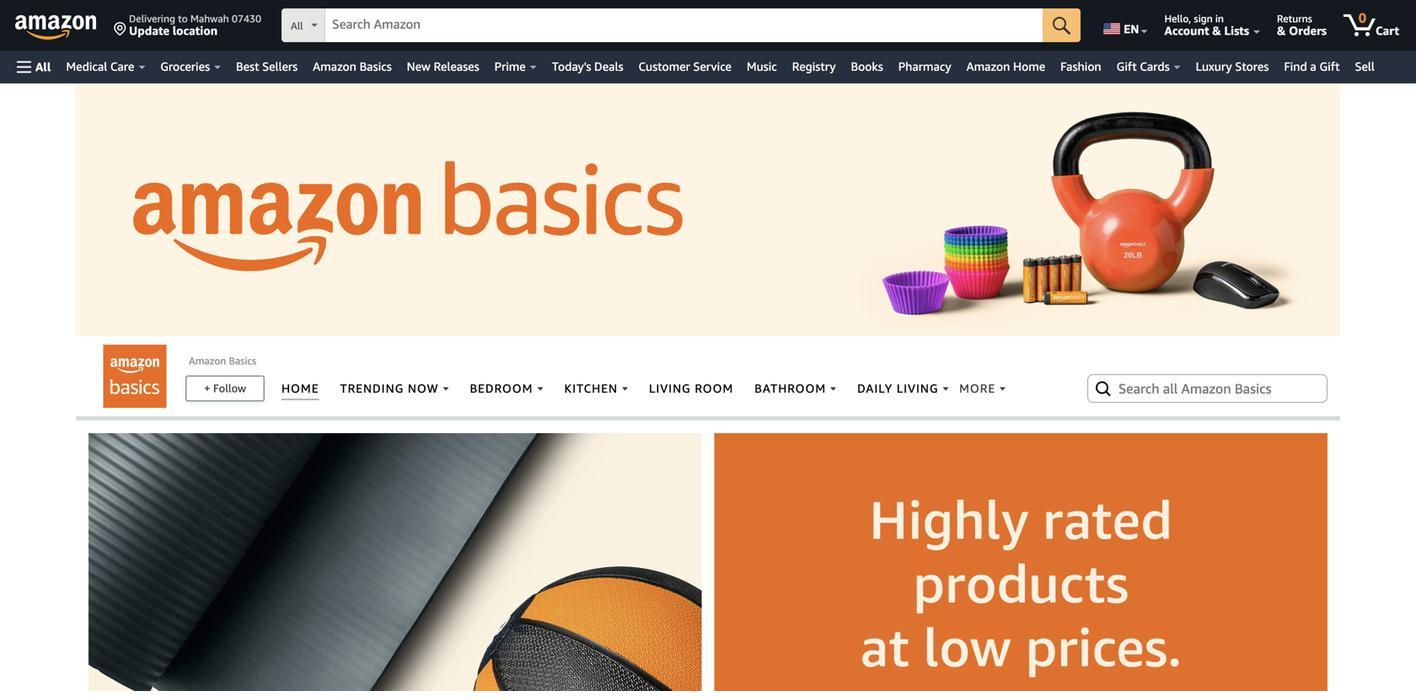 Task type: describe. For each thing, give the bounding box(es) containing it.
registry
[[792, 59, 836, 73]]

amazon home
[[967, 59, 1046, 73]]

2 gift from the left
[[1320, 59, 1340, 73]]

groceries
[[160, 59, 210, 73]]

prime
[[495, 59, 526, 73]]

pharmacy link
[[891, 55, 959, 78]]

luxury stores
[[1196, 59, 1269, 73]]

All search field
[[282, 8, 1081, 44]]

en link
[[1094, 4, 1155, 46]]

& for account
[[1213, 24, 1221, 38]]

best
[[236, 59, 259, 73]]

1 horizontal spatial amazon
[[313, 59, 357, 73]]

+ follow
[[204, 382, 246, 395]]

music link
[[739, 55, 785, 78]]

delivering to mahwah 07430 update location
[[129, 13, 261, 38]]

cards
[[1140, 59, 1170, 73]]

gift cards
[[1117, 59, 1170, 73]]

0
[[1359, 10, 1367, 26]]

hello, sign in
[[1165, 13, 1224, 24]]

new releases
[[407, 59, 479, 73]]

stores
[[1235, 59, 1269, 73]]

customer
[[639, 59, 690, 73]]

sign
[[1194, 13, 1213, 24]]

new releases link
[[399, 55, 487, 78]]

sell link
[[1348, 55, 1383, 78]]

releases
[[434, 59, 479, 73]]

customer service link
[[631, 55, 739, 78]]

update
[[129, 24, 170, 38]]

Search all Amazon Basics search field
[[1119, 374, 1300, 403]]

customer service
[[639, 59, 732, 73]]

today's
[[552, 59, 591, 73]]

en
[[1124, 22, 1139, 36]]

+ follow button
[[187, 377, 263, 400]]

home
[[1013, 59, 1046, 73]]

1 horizontal spatial amazon basics link
[[305, 55, 399, 78]]

to
[[178, 13, 188, 24]]

amazon basics logo image
[[103, 345, 167, 408]]

account
[[1165, 24, 1210, 38]]

today's deals link
[[544, 55, 631, 78]]

care
[[110, 59, 134, 73]]

follow
[[213, 382, 246, 395]]

registry link
[[785, 55, 844, 78]]

returns & orders
[[1277, 13, 1327, 38]]

pharmacy
[[899, 59, 952, 73]]

all inside button
[[35, 60, 51, 74]]

today's deals
[[552, 59, 624, 73]]

basics inside navigation navigation
[[360, 59, 392, 73]]

0 horizontal spatial basics
[[229, 355, 256, 367]]

orders
[[1289, 24, 1327, 38]]

sellers
[[262, 59, 298, 73]]

amazon basics inside navigation navigation
[[313, 59, 392, 73]]

groceries link
[[153, 55, 229, 78]]

mahwah
[[190, 13, 229, 24]]

medical care
[[66, 59, 134, 73]]

find a gift
[[1284, 59, 1340, 73]]

location
[[173, 24, 218, 38]]



Task type: vqa. For each thing, say whether or not it's contained in the screenshot.
Account & Lists
yes



Task type: locate. For each thing, give the bounding box(es) containing it.
search image
[[1094, 378, 1114, 399]]

amazon basics link left the new at the top left of page
[[305, 55, 399, 78]]

a
[[1311, 59, 1317, 73]]

amazon
[[313, 59, 357, 73], [967, 59, 1010, 73], [189, 355, 226, 367]]

find a gift link
[[1277, 55, 1348, 78]]

deals
[[594, 59, 624, 73]]

1 horizontal spatial amazon basics
[[313, 59, 392, 73]]

lists
[[1224, 24, 1250, 38]]

gift
[[1117, 59, 1137, 73], [1320, 59, 1340, 73]]

1 horizontal spatial gift
[[1320, 59, 1340, 73]]

1 gift from the left
[[1117, 59, 1137, 73]]

0 vertical spatial amazon basics
[[313, 59, 392, 73]]

1 vertical spatial basics
[[229, 355, 256, 367]]

none submit inside all search field
[[1043, 8, 1081, 42]]

+
[[204, 382, 210, 395]]

account & lists
[[1165, 24, 1250, 38]]

basics left the new at the top left of page
[[360, 59, 392, 73]]

& inside returns & orders
[[1277, 24, 1286, 38]]

sell
[[1355, 59, 1375, 73]]

all up sellers
[[291, 20, 303, 32]]

best sellers
[[236, 59, 298, 73]]

0 horizontal spatial amazon
[[189, 355, 226, 367]]

07430
[[232, 13, 261, 24]]

& for returns
[[1277, 24, 1286, 38]]

0 horizontal spatial amazon basics
[[189, 355, 256, 367]]

all down amazon image
[[35, 60, 51, 74]]

delivering
[[129, 13, 175, 24]]

1 horizontal spatial &
[[1277, 24, 1286, 38]]

find
[[1284, 59, 1307, 73]]

amazon up +
[[189, 355, 226, 367]]

books
[[851, 59, 883, 73]]

1 & from the left
[[1213, 24, 1221, 38]]

1 vertical spatial amazon basics
[[189, 355, 256, 367]]

& left orders
[[1277, 24, 1286, 38]]

new
[[407, 59, 431, 73]]

hello,
[[1165, 13, 1192, 24]]

Search Amazon text field
[[325, 9, 1043, 41]]

books link
[[844, 55, 891, 78]]

gift cards link
[[1109, 55, 1188, 78]]

0 horizontal spatial all
[[35, 60, 51, 74]]

1 horizontal spatial all
[[291, 20, 303, 32]]

fashion link
[[1053, 55, 1109, 78]]

medical
[[66, 59, 107, 73]]

amazon home link
[[959, 55, 1053, 78]]

medical care link
[[59, 55, 153, 78]]

None submit
[[1043, 8, 1081, 42]]

in
[[1216, 13, 1224, 24]]

0 horizontal spatial amazon basics link
[[189, 355, 256, 367]]

music
[[747, 59, 777, 73]]

0 horizontal spatial &
[[1213, 24, 1221, 38]]

all
[[291, 20, 303, 32], [35, 60, 51, 74]]

luxury
[[1196, 59, 1232, 73]]

0 vertical spatial amazon basics link
[[305, 55, 399, 78]]

gift right a
[[1320, 59, 1340, 73]]

amazon basics link up + follow
[[189, 355, 256, 367]]

cart
[[1376, 24, 1400, 38]]

amazon image
[[15, 15, 97, 40]]

0 vertical spatial all
[[291, 20, 303, 32]]

amazon basics
[[313, 59, 392, 73], [189, 355, 256, 367]]

0 horizontal spatial gift
[[1117, 59, 1137, 73]]

gift left cards
[[1117, 59, 1137, 73]]

basics
[[360, 59, 392, 73], [229, 355, 256, 367]]

1 horizontal spatial basics
[[360, 59, 392, 73]]

1 vertical spatial amazon basics link
[[189, 355, 256, 367]]

basics up the follow
[[229, 355, 256, 367]]

returns
[[1277, 13, 1313, 24]]

all inside search field
[[291, 20, 303, 32]]

0 vertical spatial basics
[[360, 59, 392, 73]]

fashion
[[1061, 59, 1102, 73]]

amazon basics up + follow
[[189, 355, 256, 367]]

2 horizontal spatial amazon
[[967, 59, 1010, 73]]

1 vertical spatial all
[[35, 60, 51, 74]]

prime link
[[487, 55, 544, 78]]

& left lists at top right
[[1213, 24, 1221, 38]]

amazon basics left the new at the top left of page
[[313, 59, 392, 73]]

&
[[1213, 24, 1221, 38], [1277, 24, 1286, 38]]

amazon right sellers
[[313, 59, 357, 73]]

all button
[[9, 51, 59, 83]]

amazon basics link
[[305, 55, 399, 78], [189, 355, 256, 367]]

navigation navigation
[[0, 0, 1416, 83]]

best sellers link
[[229, 55, 305, 78]]

amazon left home
[[967, 59, 1010, 73]]

service
[[693, 59, 732, 73]]

2 & from the left
[[1277, 24, 1286, 38]]

luxury stores link
[[1188, 55, 1277, 78]]



